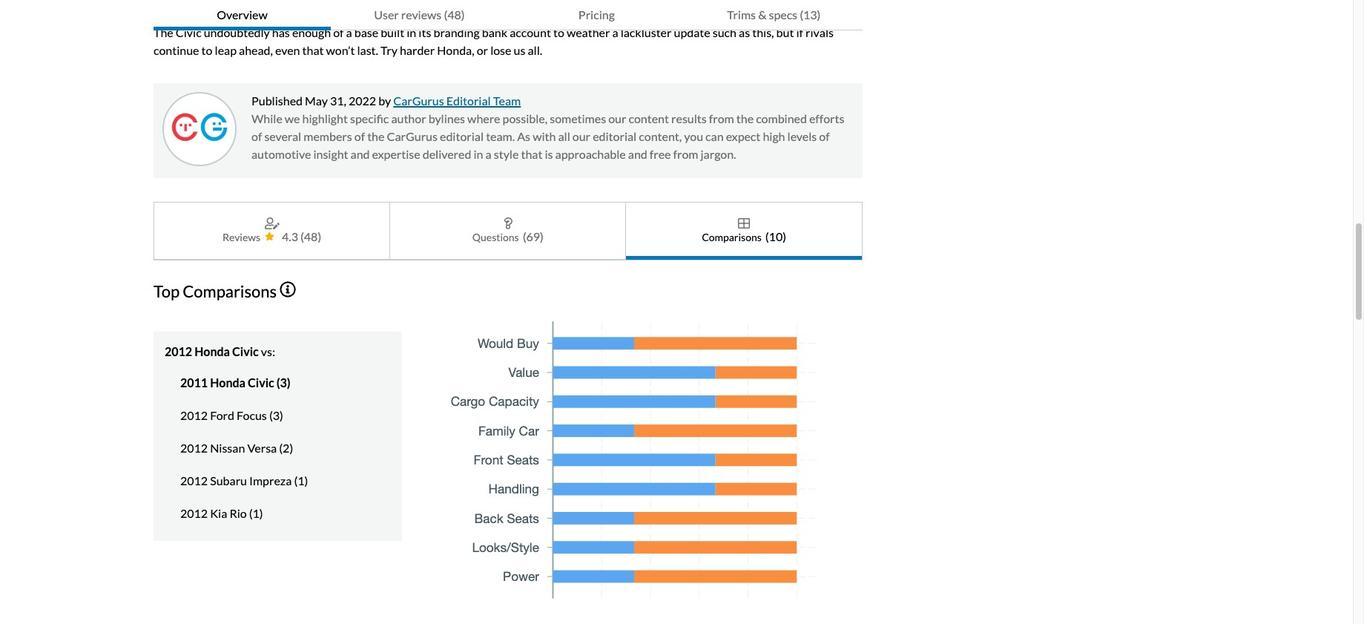 Task type: locate. For each thing, give the bounding box(es) containing it.
ford
[[210, 408, 234, 422]]

cargurus down author
[[387, 129, 438, 143]]

to
[[554, 25, 565, 39], [202, 43, 213, 57]]

2 vertical spatial civic
[[248, 375, 274, 390]]

our right the all
[[573, 129, 591, 143]]

(48) up branding
[[444, 7, 465, 22]]

content
[[629, 111, 669, 125]]

(48) inside tab
[[444, 7, 465, 22]]

(1) right the rio
[[249, 506, 263, 520]]

0 vertical spatial comparisons
[[702, 230, 762, 243]]

1 vertical spatial (48)
[[301, 229, 321, 243]]

2012 for 2012 honda civic vs:
[[165, 344, 192, 358]]

top comparisons
[[154, 281, 277, 302]]

0 horizontal spatial that
[[302, 43, 324, 57]]

(10)
[[766, 229, 787, 243]]

(69)
[[523, 229, 544, 243]]

4.3
[[282, 229, 298, 243]]

team.
[[486, 129, 515, 143]]

civic for 2012
[[232, 344, 259, 358]]

editorial up 'approachable'
[[593, 129, 637, 143]]

1 vertical spatial cargurus
[[387, 129, 438, 143]]

0 vertical spatial (1)
[[294, 473, 308, 488]]

of inside the civic undoubtedly has enough of a base built in its branding bank account to weather a lackluster update such as this, but if rivals continue to leap ahead, even that won't last. try harder honda, or lose us all.
[[333, 25, 344, 39]]

focus
[[237, 408, 267, 422]]

the down specific
[[367, 129, 385, 143]]

1 tab list from the top
[[154, 0, 863, 30]]

0 vertical spatial from
[[709, 111, 734, 125]]

of down while
[[252, 129, 262, 143]]

base
[[354, 25, 379, 39]]

undoubtedly
[[204, 25, 270, 39]]

editorial up delivered
[[440, 129, 484, 143]]

cargurus up author
[[393, 94, 444, 108]]

in
[[407, 25, 416, 39], [474, 147, 483, 161]]

1 horizontal spatial editorial
[[593, 129, 637, 143]]

1 horizontal spatial to
[[554, 25, 565, 39]]

to left leap
[[202, 43, 213, 57]]

subaru
[[210, 473, 247, 488]]

0 horizontal spatial from
[[673, 147, 699, 161]]

with
[[533, 129, 556, 143]]

1 vertical spatial the
[[367, 129, 385, 143]]

(3) up 2012 ford focus (3)
[[277, 375, 291, 390]]

highlight
[[302, 111, 348, 125]]

comparisons inside comparisons (10)
[[702, 230, 762, 243]]

a left base
[[346, 25, 352, 39]]

of up 'won't'
[[333, 25, 344, 39]]

0 horizontal spatial and
[[351, 147, 370, 161]]

the
[[154, 25, 173, 39]]

2011 honda civic (3)
[[180, 375, 291, 390]]

from
[[709, 111, 734, 125], [673, 147, 699, 161]]

4.3 (48)
[[282, 229, 321, 243]]

civic up 'continue'
[[176, 25, 202, 39]]

comparisons
[[702, 230, 762, 243], [183, 281, 277, 302]]

1 horizontal spatial comparisons
[[702, 230, 762, 243]]

civic left vs:
[[232, 344, 259, 358]]

2012 up the 2011
[[165, 344, 192, 358]]

pricing
[[579, 7, 615, 22]]

0 horizontal spatial to
[[202, 43, 213, 57]]

of down specific
[[355, 129, 365, 143]]

2 tab list from the top
[[154, 202, 863, 260]]

our left content
[[609, 111, 627, 125]]

expect
[[726, 129, 761, 143]]

as
[[739, 25, 750, 39]]

0 vertical spatial our
[[609, 111, 627, 125]]

and left free
[[628, 147, 648, 161]]

1 vertical spatial in
[[474, 147, 483, 161]]

the up the expect
[[737, 111, 754, 125]]

2012 left nissan
[[180, 441, 208, 455]]

0 horizontal spatial (1)
[[249, 506, 263, 520]]

0 vertical spatial tab list
[[154, 0, 863, 30]]

0 vertical spatial (48)
[[444, 7, 465, 22]]

all
[[558, 129, 570, 143]]

in left its
[[407, 25, 416, 39]]

0 vertical spatial to
[[554, 25, 565, 39]]

1 horizontal spatial (1)
[[294, 473, 308, 488]]

comparisons down th large image
[[702, 230, 762, 243]]

specs
[[769, 7, 798, 22]]

honda for 2011
[[210, 375, 246, 390]]

from down "you"
[[673, 147, 699, 161]]

0 horizontal spatial in
[[407, 25, 416, 39]]

1 horizontal spatial a
[[486, 147, 492, 161]]

0 horizontal spatial the
[[367, 129, 385, 143]]

(1) for 2012 subaru impreza (1)
[[294, 473, 308, 488]]

2012 left the ford
[[180, 408, 208, 422]]

overview tab
[[154, 0, 331, 30]]

2011
[[180, 375, 208, 390]]

0 horizontal spatial editorial
[[440, 129, 484, 143]]

content,
[[639, 129, 682, 143]]

to right the account
[[554, 25, 565, 39]]

1 horizontal spatial our
[[609, 111, 627, 125]]

tab list
[[154, 0, 863, 30], [154, 202, 863, 260]]

questions count element
[[523, 228, 544, 246]]

that left is
[[521, 147, 543, 161]]

info circle image
[[280, 281, 296, 298]]

honda
[[195, 344, 230, 358], [210, 375, 246, 390]]

all.
[[528, 43, 543, 57]]

civic
[[176, 25, 202, 39], [232, 344, 259, 358], [248, 375, 274, 390]]

that down enough at the left of page
[[302, 43, 324, 57]]

possible,
[[503, 111, 548, 125]]

published
[[252, 94, 303, 108]]

enough
[[292, 25, 331, 39]]

(1) right impreza
[[294, 473, 308, 488]]

user reviews (48)
[[374, 7, 465, 22]]

you
[[684, 129, 704, 143]]

honda up the 2011
[[195, 344, 230, 358]]

comparisons count element
[[766, 228, 787, 246]]

0 vertical spatial civic
[[176, 25, 202, 39]]

comparisons down the reviews
[[183, 281, 277, 302]]

1 vertical spatial (1)
[[249, 506, 263, 520]]

(1)
[[294, 473, 308, 488], [249, 506, 263, 520]]

0 vertical spatial (3)
[[277, 375, 291, 390]]

in left style
[[474, 147, 483, 161]]

the
[[737, 111, 754, 125], [367, 129, 385, 143]]

harder
[[400, 43, 435, 57]]

1 horizontal spatial and
[[628, 147, 648, 161]]

(48) right 4.3
[[301, 229, 321, 243]]

leap
[[215, 43, 237, 57]]

and
[[351, 147, 370, 161], [628, 147, 648, 161]]

and right insight
[[351, 147, 370, 161]]

lackluster
[[621, 25, 672, 39]]

1 vertical spatial that
[[521, 147, 543, 161]]

in inside published may 31, 2022 by cargurus editorial team while we highlight specific author bylines where possible, sometimes our content results from the combined efforts of several members of the cargurus editorial team. as with all our editorial content, you can expect high levels of automotive insight and expertise delivered in a style that is approachable and free from jargon.
[[474, 147, 483, 161]]

reviews
[[223, 230, 261, 243]]

1 horizontal spatial (48)
[[444, 7, 465, 22]]

1 vertical spatial (3)
[[269, 408, 283, 422]]

automotive
[[252, 147, 311, 161]]

a
[[346, 25, 352, 39], [613, 25, 619, 39], [486, 147, 492, 161]]

user reviews (48) tab
[[331, 0, 508, 30]]

1 vertical spatial comparisons
[[183, 281, 277, 302]]

in inside the civic undoubtedly has enough of a base built in its branding bank account to weather a lackluster update such as this, but if rivals continue to leap ahead, even that won't last. try harder honda, or lose us all.
[[407, 25, 416, 39]]

of down the efforts
[[819, 129, 830, 143]]

1 vertical spatial to
[[202, 43, 213, 57]]

a down pricing
[[613, 25, 619, 39]]

0 vertical spatial honda
[[195, 344, 230, 358]]

user edit image
[[265, 217, 279, 229]]

of
[[333, 25, 344, 39], [252, 129, 262, 143], [355, 129, 365, 143], [819, 129, 830, 143]]

trims & specs (13)
[[727, 7, 821, 22]]

civic down vs:
[[248, 375, 274, 390]]

reviews count element
[[301, 228, 321, 246]]

1 horizontal spatial from
[[709, 111, 734, 125]]

nissan
[[210, 441, 245, 455]]

1 editorial from the left
[[440, 129, 484, 143]]

0 horizontal spatial our
[[573, 129, 591, 143]]

the civic undoubtedly has enough of a base built in its branding bank account to weather a lackluster update such as this, but if rivals continue to leap ahead, even that won't last. try harder honda, or lose us all.
[[154, 25, 834, 57]]

question image
[[504, 217, 513, 229]]

2012 left subaru at the left of the page
[[180, 473, 208, 488]]

this,
[[753, 25, 774, 39]]

1 horizontal spatial in
[[474, 147, 483, 161]]

editorial
[[440, 129, 484, 143], [593, 129, 637, 143]]

1 horizontal spatial the
[[737, 111, 754, 125]]

our
[[609, 111, 627, 125], [573, 129, 591, 143]]

1 vertical spatial tab list
[[154, 202, 863, 260]]

1 horizontal spatial that
[[521, 147, 543, 161]]

(3) right "focus"
[[269, 408, 283, 422]]

1 vertical spatial civic
[[232, 344, 259, 358]]

2012 left kia
[[180, 506, 208, 520]]

honda down 2012 honda civic vs:
[[210, 375, 246, 390]]

a left style
[[486, 147, 492, 161]]

update
[[674, 25, 711, 39]]

0 horizontal spatial a
[[346, 25, 352, 39]]

us
[[514, 43, 526, 57]]

0 vertical spatial in
[[407, 25, 416, 39]]

from up can
[[709, 111, 734, 125]]

(3)
[[277, 375, 291, 390], [269, 408, 283, 422]]

weather
[[567, 25, 610, 39]]

0 vertical spatial that
[[302, 43, 324, 57]]

1 vertical spatial honda
[[210, 375, 246, 390]]

questions
[[473, 230, 519, 243]]

rio
[[230, 506, 247, 520]]



Task type: describe. For each thing, give the bounding box(es) containing it.
2012 ford focus (3)
[[180, 408, 283, 422]]

expertise
[[372, 147, 420, 161]]

2022
[[349, 94, 376, 108]]

published may 31, 2022 by cargurus editorial team while we highlight specific author bylines where possible, sometimes our content results from the combined efforts of several members of the cargurus editorial team. as with all our editorial content, you can expect high levels of automotive insight and expertise delivered in a style that is approachable and free from jargon.
[[252, 94, 845, 161]]

approachable
[[556, 147, 626, 161]]

results
[[672, 111, 707, 125]]

its
[[419, 25, 431, 39]]

team
[[493, 94, 521, 108]]

kia
[[210, 506, 227, 520]]

built
[[381, 25, 405, 39]]

overview
[[217, 7, 268, 22]]

has
[[272, 25, 290, 39]]

2012 for 2012 ford focus (3)
[[180, 408, 208, 422]]

(1) for 2012 kia rio (1)
[[249, 506, 263, 520]]

civic inside the civic undoubtedly has enough of a base built in its branding bank account to weather a lackluster update such as this, but if rivals continue to leap ahead, even that won't last. try harder honda, or lose us all.
[[176, 25, 202, 39]]

jargon.
[[701, 147, 737, 161]]

2 horizontal spatial a
[[613, 25, 619, 39]]

branding
[[434, 25, 480, 39]]

account
[[510, 25, 551, 39]]

delivered
[[423, 147, 472, 161]]

if
[[797, 25, 804, 39]]

rivals
[[806, 25, 834, 39]]

2012 for 2012 nissan versa (2)
[[180, 441, 208, 455]]

sometimes
[[550, 111, 606, 125]]

continue
[[154, 43, 199, 57]]

several
[[264, 129, 301, 143]]

1 and from the left
[[351, 147, 370, 161]]

or
[[477, 43, 488, 57]]

versa
[[247, 441, 277, 455]]

0 horizontal spatial comparisons
[[183, 281, 277, 302]]

that inside published may 31, 2022 by cargurus editorial team while we highlight specific author bylines where possible, sometimes our content results from the combined efforts of several members of the cargurus editorial team. as with all our editorial content, you can expect high levels of automotive insight and expertise delivered in a style that is approachable and free from jargon.
[[521, 147, 543, 161]]

such
[[713, 25, 737, 39]]

try
[[381, 43, 398, 57]]

(13)
[[800, 7, 821, 22]]

can
[[706, 129, 724, 143]]

vs:
[[261, 344, 275, 358]]

while
[[252, 111, 283, 125]]

0 horizontal spatial (48)
[[301, 229, 321, 243]]

2 and from the left
[[628, 147, 648, 161]]

cargurus editorial team link
[[393, 94, 521, 108]]

tab list containing 4.3
[[154, 202, 863, 260]]

th large image
[[738, 217, 750, 229]]

even
[[275, 43, 300, 57]]

won't
[[326, 43, 355, 57]]

questions (69)
[[473, 229, 544, 243]]

0 vertical spatial cargurus
[[393, 94, 444, 108]]

(3) for 2011 honda civic (3)
[[277, 375, 291, 390]]

members
[[304, 129, 352, 143]]

tab list containing overview
[[154, 0, 863, 30]]

that inside the civic undoubtedly has enough of a base built in its branding bank account to weather a lackluster update such as this, but if rivals continue to leap ahead, even that won't last. try harder honda, or lose us all.
[[302, 43, 324, 57]]

1 vertical spatial from
[[673, 147, 699, 161]]

31,
[[330, 94, 346, 108]]

free
[[650, 147, 671, 161]]

may
[[305, 94, 328, 108]]

cargurus cg logo image
[[163, 92, 237, 166]]

&
[[758, 7, 767, 22]]

2 editorial from the left
[[593, 129, 637, 143]]

we
[[285, 111, 300, 125]]

1 vertical spatial our
[[573, 129, 591, 143]]

2012 for 2012 subaru impreza (1)
[[180, 473, 208, 488]]

honda for 2012
[[195, 344, 230, 358]]

0 vertical spatial the
[[737, 111, 754, 125]]

insight
[[313, 147, 348, 161]]

(2)
[[279, 441, 293, 455]]

reviews
[[401, 7, 442, 22]]

lose
[[491, 43, 512, 57]]

last.
[[357, 43, 378, 57]]

user
[[374, 7, 399, 22]]

trims & specs (13) tab
[[686, 0, 863, 30]]

civic for 2011
[[248, 375, 274, 390]]

but
[[777, 25, 794, 39]]

style
[[494, 147, 519, 161]]

levels
[[788, 129, 817, 143]]

editorial
[[447, 94, 491, 108]]

as
[[517, 129, 531, 143]]

bank
[[482, 25, 508, 39]]

2012 subaru impreza (1)
[[180, 473, 308, 488]]

a inside published may 31, 2022 by cargurus editorial team while we highlight specific author bylines where possible, sometimes our content results from the combined efforts of several members of the cargurus editorial team. as with all our editorial content, you can expect high levels of automotive insight and expertise delivered in a style that is approachable and free from jargon.
[[486, 147, 492, 161]]

2012 nissan versa (2)
[[180, 441, 293, 455]]

(3) for 2012 ford focus (3)
[[269, 408, 283, 422]]

efforts
[[810, 111, 845, 125]]

2012 kia rio (1)
[[180, 506, 263, 520]]

trims
[[727, 7, 756, 22]]

specific
[[350, 111, 389, 125]]

bylines
[[429, 111, 465, 125]]

ahead,
[[239, 43, 273, 57]]

comparisons (10)
[[702, 229, 787, 243]]

impreza
[[249, 473, 292, 488]]

by
[[379, 94, 391, 108]]

pricing tab
[[508, 0, 686, 30]]

high
[[763, 129, 785, 143]]

2012 honda civic vs:
[[165, 344, 275, 358]]

where
[[468, 111, 501, 125]]

is
[[545, 147, 553, 161]]

combined
[[756, 111, 807, 125]]

honda,
[[437, 43, 475, 57]]

2012 for 2012 kia rio (1)
[[180, 506, 208, 520]]



Task type: vqa. For each thing, say whether or not it's contained in the screenshot.
or
yes



